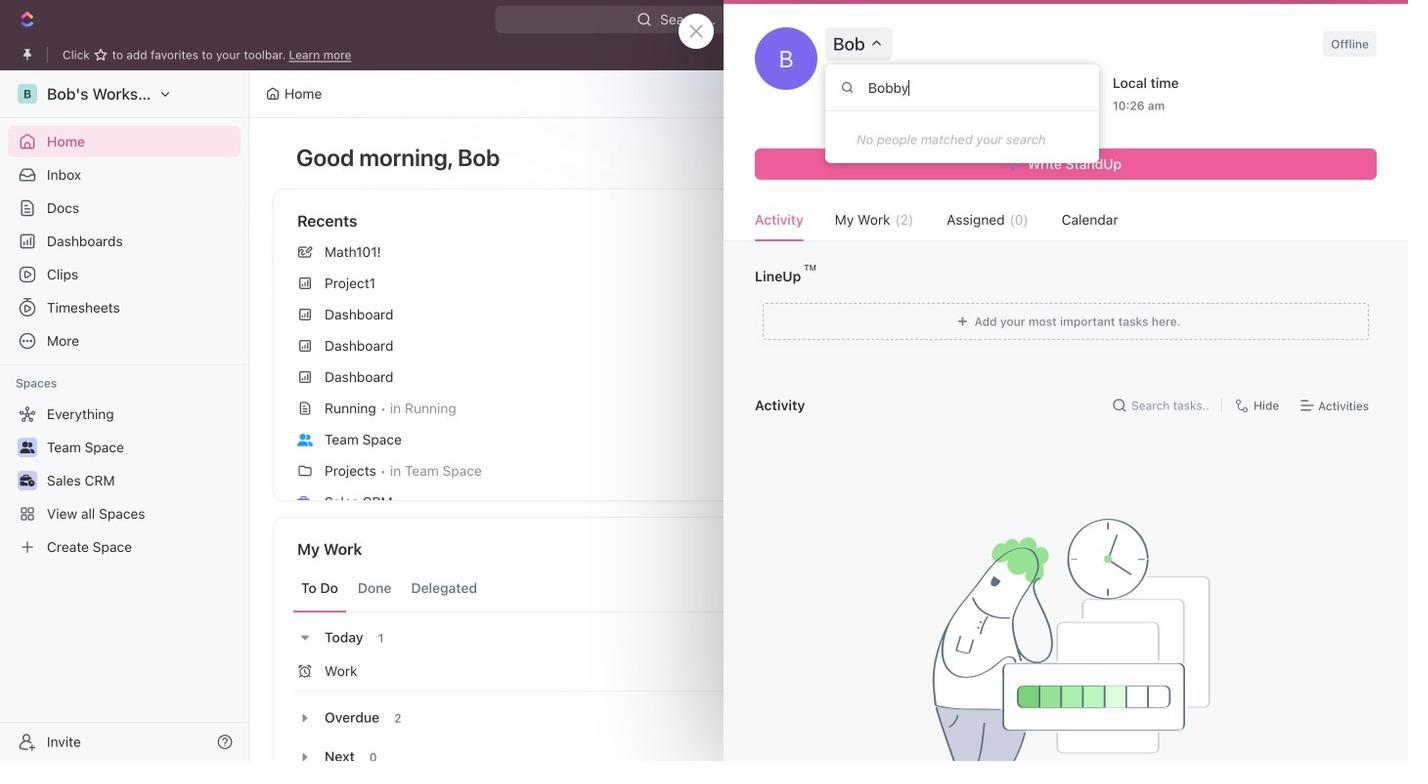 Task type: describe. For each thing, give the bounding box(es) containing it.
Search tasks.. text field
[[1131, 391, 1214, 420]]

business time image
[[297, 497, 313, 509]]



Task type: locate. For each thing, give the bounding box(es) containing it.
tab list
[[293, 565, 800, 613]]

Search... text field
[[825, 65, 1099, 111]]

tree inside sidebar navigation
[[8, 399, 241, 563]]

user group image
[[297, 434, 313, 446]]

sidebar navigation
[[0, 70, 249, 762]]

tree
[[8, 399, 241, 563]]



Task type: vqa. For each thing, say whether or not it's contained in the screenshot.
Shift
no



